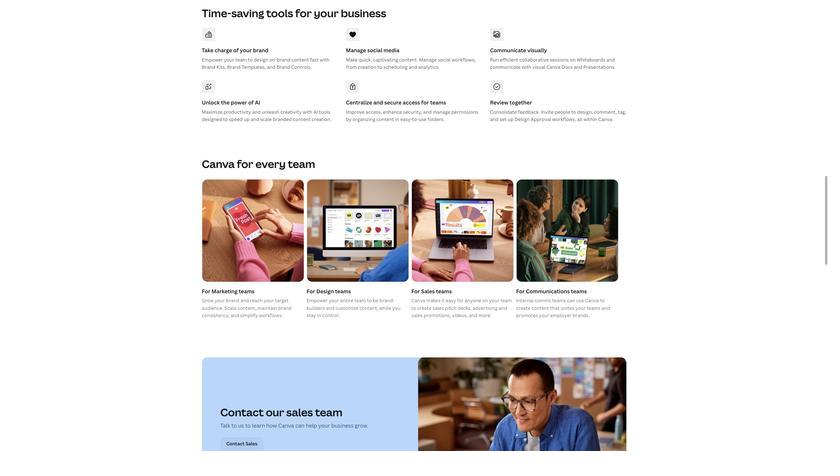 Task type: describe. For each thing, give the bounding box(es) containing it.
with for unlock the power of ai
[[303, 109, 312, 115]]

more.
[[479, 312, 492, 319]]

presentations.
[[584, 64, 616, 70]]

of inside take charge of your brand empower your team to design on-brand content fast with brand kits, brand templates, and brand controls.
[[233, 47, 239, 54]]

contact our sales team talk to us to learn how canva can help your business grow.
[[220, 405, 369, 429]]

communicate
[[490, 64, 521, 70]]

talk
[[220, 422, 230, 429]]

for marketing teams
[[202, 288, 255, 295]]

time-saving tools for your business
[[202, 6, 386, 20]]

brand-
[[380, 297, 395, 304]]

communicate
[[490, 47, 526, 54]]

and inside 'internal comms teams can use canva to create content that unites your teams and promotes your employer brands.'
[[602, 305, 610, 311]]

saving
[[231, 6, 264, 20]]

content inside take charge of your brand empower your team to design on-brand content fast with brand kits, brand templates, and brand controls.
[[292, 56, 309, 63]]

captivating
[[373, 56, 398, 63]]

docs
[[562, 64, 573, 70]]

stay
[[307, 312, 316, 319]]

for for for design teams
[[307, 288, 315, 295]]

workflows, inside the review together consolidate feedback. invite people to design, comment, tag, and set up design approval workflows, all within canva.
[[552, 116, 576, 123]]

your inside contact our sales team talk to us to learn how canva can help your business grow.
[[318, 422, 330, 429]]

unleash
[[262, 109, 279, 115]]

content.
[[399, 56, 418, 63]]

can inside 'internal comms teams can use canva to create content that unites your teams and promotes your employer brands.'
[[567, 297, 575, 304]]

simplify
[[240, 312, 258, 319]]

grow
[[202, 297, 214, 304]]

canva inside canva makes it easy for anyone on your team to create sales pitch decks, advertising and sales promotions, videos, and more.
[[412, 297, 425, 304]]

folders.
[[428, 116, 445, 123]]

and inside the manage social media make quick, captivating content. manage social workflows, from creation to scheduling and analytics.
[[409, 64, 417, 70]]

content inside centralize and secure access for teams improve access, enhance security, and manage permissions by organizing content in easy-to-use folders.
[[377, 116, 394, 123]]

up inside the review together consolidate feedback. invite people to design, comment, tag, and set up design approval workflows, all within canva.
[[508, 116, 514, 123]]

for for for sales teams
[[412, 288, 420, 295]]

branded
[[273, 116, 292, 123]]

power
[[231, 99, 247, 106]]

control.
[[322, 312, 340, 319]]

from
[[346, 64, 357, 70]]

teams for for sales teams
[[436, 288, 452, 295]]

it
[[442, 297, 445, 304]]

communicate visually run efficient collaborative sessions on whiteboards and communicate with visual canva docs and presentations.
[[490, 47, 616, 70]]

contact
[[220, 405, 264, 419]]

designed
[[202, 116, 222, 123]]

employer
[[551, 312, 572, 319]]

business inside contact our sales team talk to us to learn how canva can help your business grow.
[[331, 422, 354, 429]]

sales inside contact our sales team talk to us to learn how canva can help your business grow.
[[287, 405, 313, 419]]

the
[[221, 99, 230, 106]]

set
[[500, 116, 507, 123]]

fast
[[310, 56, 319, 63]]

templates,
[[242, 64, 266, 70]]

empower inside empower your entire team to be brand- builders and customize content, while you stay in control.
[[307, 297, 328, 304]]

reach
[[250, 297, 263, 304]]

for communications teams
[[516, 288, 587, 295]]

with for communicate visually
[[522, 64, 532, 70]]

our
[[266, 405, 284, 419]]

together
[[510, 99, 532, 106]]

access,
[[366, 109, 382, 115]]

comment,
[[594, 109, 617, 115]]

that
[[551, 305, 560, 311]]

creation
[[358, 64, 377, 70]]

review
[[490, 99, 509, 106]]

brand right design
[[277, 56, 290, 63]]

within
[[584, 116, 598, 123]]

creativity
[[281, 109, 302, 115]]

tag,
[[618, 109, 626, 115]]

unlock the power of ai maximize productivity and unleash creativity with ai tools designed to speed up and scale branded content creation.
[[202, 99, 332, 123]]

0 vertical spatial ai
[[255, 99, 260, 106]]

how
[[266, 422, 277, 429]]

canva for every team
[[202, 157, 315, 171]]

brand up design
[[253, 47, 269, 54]]

target
[[275, 297, 289, 304]]

maximize
[[202, 109, 223, 115]]

team for canva for every team
[[288, 157, 315, 171]]

use inside 'internal comms teams can use canva to create content that unites your teams and promotes your employer brands.'
[[576, 297, 584, 304]]

team for empower your entire team to be brand- builders and customize content, while you stay in control.
[[355, 297, 366, 304]]

on for makes
[[483, 297, 488, 304]]

help
[[306, 422, 317, 429]]

quick,
[[359, 56, 372, 63]]

your inside canva makes it easy for anyone on your team to create sales pitch decks, advertising and sales promotions, videos, and more.
[[489, 297, 500, 304]]

manage
[[433, 109, 450, 115]]

us
[[238, 422, 244, 429]]

organizing
[[353, 116, 376, 123]]

content inside unlock the power of ai maximize productivity and unleash creativity with ai tools designed to speed up and scale branded content creation.
[[293, 116, 311, 123]]

for inside centralize and secure access for teams improve access, enhance security, and manage permissions by organizing content in easy-to-use folders.
[[422, 99, 429, 106]]

centralize and secure access for teams improve access, enhance security, and manage permissions by organizing content in easy-to-use folders.
[[346, 99, 479, 123]]

collaborative
[[520, 56, 549, 63]]

promotes
[[516, 312, 538, 319]]

whiteboards
[[577, 56, 606, 63]]

scale
[[260, 116, 272, 123]]

canva inside the communicate visually run efficient collaborative sessions on whiteboards and communicate with visual canva docs and presentations.
[[547, 64, 561, 70]]

controls.
[[291, 64, 312, 70]]

teams up the brands.
[[587, 305, 601, 311]]

teams for for design teams
[[335, 288, 351, 295]]

customize
[[336, 305, 358, 311]]

workflows, inside the manage social media make quick, captivating content. manage social workflows, from creation to scheduling and analytics.
[[452, 56, 476, 63]]

0 vertical spatial tools
[[266, 6, 293, 20]]

and inside empower your entire team to be brand- builders and customize content, while you stay in control.
[[326, 305, 335, 311]]

content, inside grow your brand and reach your target audience. scale content, maintain brand consistency, and simplify workflows.
[[238, 305, 257, 311]]

enhance
[[383, 109, 402, 115]]

canva.
[[599, 116, 614, 123]]

invite
[[541, 109, 554, 115]]

approval
[[531, 116, 551, 123]]

empower your entire team to be brand- builders and customize content, while you stay in control.
[[307, 297, 401, 319]]

unites
[[561, 305, 575, 311]]

entire
[[340, 297, 354, 304]]

and inside take charge of your brand empower your team to design on-brand content fast with brand kits, brand templates, and brand controls.
[[267, 64, 276, 70]]

teams for for communications teams
[[571, 288, 587, 295]]

create inside canva makes it easy for anyone on your team to create sales pitch decks, advertising and sales promotions, videos, and more.
[[417, 305, 432, 311]]

communications
[[526, 288, 570, 295]]



Task type: locate. For each thing, give the bounding box(es) containing it.
charge
[[215, 47, 232, 54]]

2 content, from the left
[[360, 305, 379, 311]]

sessions
[[550, 56, 569, 63]]

1 horizontal spatial with
[[320, 56, 330, 63]]

to
[[248, 56, 253, 63], [378, 64, 382, 70], [572, 109, 576, 115], [223, 116, 228, 123], [367, 297, 372, 304], [600, 297, 605, 304], [412, 305, 416, 311], [232, 422, 237, 429], [245, 422, 251, 429]]

by
[[346, 116, 352, 123]]

1 horizontal spatial empower
[[307, 297, 328, 304]]

for
[[202, 288, 210, 295], [307, 288, 315, 295], [412, 288, 420, 295], [516, 288, 525, 295]]

0 horizontal spatial social
[[368, 47, 382, 54]]

and inside the review together consolidate feedback. invite people to design, comment, tag, and set up design approval workflows, all within canva.
[[490, 116, 499, 123]]

0 vertical spatial of
[[233, 47, 239, 54]]

social up analytics.
[[438, 56, 451, 63]]

for left sales
[[412, 288, 420, 295]]

1 vertical spatial of
[[248, 99, 254, 106]]

0 vertical spatial on
[[570, 56, 576, 63]]

consolidate
[[490, 109, 517, 115]]

scheduling
[[384, 64, 408, 70]]

0 horizontal spatial workflows,
[[452, 56, 476, 63]]

workflows, left run
[[452, 56, 476, 63]]

sales up promotions,
[[433, 305, 444, 311]]

for up grow
[[202, 288, 210, 295]]

1 horizontal spatial ai
[[314, 109, 318, 115]]

2 vertical spatial sales
[[287, 405, 313, 419]]

1 vertical spatial business
[[331, 422, 354, 429]]

2 horizontal spatial with
[[522, 64, 532, 70]]

ai
[[255, 99, 260, 106], [314, 109, 318, 115]]

0 vertical spatial design
[[515, 116, 530, 123]]

makes
[[427, 297, 441, 304]]

workflows.
[[259, 312, 283, 319]]

teams up "reach"
[[239, 288, 255, 295]]

empower up builders
[[307, 297, 328, 304]]

0 horizontal spatial tools
[[266, 6, 293, 20]]

tools up creation.
[[319, 109, 330, 115]]

up inside unlock the power of ai maximize productivity and unleash creativity with ai tools designed to speed up and scale branded content creation.
[[244, 116, 250, 123]]

content up controls.
[[292, 56, 309, 63]]

1 up from the left
[[244, 116, 250, 123]]

1 vertical spatial on
[[483, 297, 488, 304]]

2 vertical spatial with
[[303, 109, 312, 115]]

0 vertical spatial can
[[567, 297, 575, 304]]

content down enhance
[[377, 116, 394, 123]]

all
[[577, 116, 583, 123]]

0 horizontal spatial design
[[317, 288, 334, 295]]

1 vertical spatial in
[[317, 312, 321, 319]]

0 horizontal spatial empower
[[202, 56, 223, 63]]

teams
[[430, 99, 446, 106], [239, 288, 255, 295], [335, 288, 351, 295], [436, 288, 452, 295], [571, 288, 587, 295], [552, 297, 566, 304], [587, 305, 601, 311]]

0 horizontal spatial up
[[244, 116, 250, 123]]

on up docs
[[570, 56, 576, 63]]

content, up simplify
[[238, 305, 257, 311]]

teams up that
[[552, 297, 566, 304]]

4 for from the left
[[516, 288, 525, 295]]

1 vertical spatial can
[[295, 422, 305, 429]]

promotions,
[[424, 312, 451, 319]]

people
[[555, 109, 570, 115]]

time-
[[202, 6, 231, 20]]

can inside contact our sales team talk to us to learn how canva can help your business grow.
[[295, 422, 305, 429]]

brand
[[202, 64, 215, 70], [227, 64, 241, 70], [277, 64, 290, 70]]

be
[[373, 297, 379, 304]]

ai right power
[[255, 99, 260, 106]]

take
[[202, 47, 213, 54]]

0 horizontal spatial can
[[295, 422, 305, 429]]

1 vertical spatial tools
[[319, 109, 330, 115]]

sales left promotions,
[[412, 312, 423, 319]]

centralize
[[346, 99, 372, 106]]

use inside centralize and secure access for teams improve access, enhance security, and manage permissions by organizing content in easy-to-use folders.
[[419, 116, 427, 123]]

secure
[[385, 99, 402, 106]]

1 horizontal spatial on
[[570, 56, 576, 63]]

in inside centralize and secure access for teams improve access, enhance security, and manage permissions by organizing content in easy-to-use folders.
[[395, 116, 399, 123]]

2 horizontal spatial sales
[[433, 305, 444, 311]]

1 horizontal spatial can
[[567, 297, 575, 304]]

0 horizontal spatial brand
[[202, 64, 215, 70]]

of right charge
[[233, 47, 239, 54]]

0 vertical spatial workflows,
[[452, 56, 476, 63]]

0 vertical spatial social
[[368, 47, 382, 54]]

0 horizontal spatial of
[[233, 47, 239, 54]]

for up the internal
[[516, 288, 525, 295]]

0 vertical spatial in
[[395, 116, 399, 123]]

to inside canva makes it easy for anyone on your team to create sales pitch decks, advertising and sales promotions, videos, and more.
[[412, 305, 416, 311]]

0 horizontal spatial ai
[[255, 99, 260, 106]]

content
[[292, 56, 309, 63], [293, 116, 311, 123], [377, 116, 394, 123], [532, 305, 549, 311]]

0 vertical spatial sales
[[433, 305, 444, 311]]

easy-
[[401, 116, 412, 123]]

your inside empower your entire team to be brand- builders and customize content, while you stay in control.
[[329, 297, 339, 304]]

up right speed
[[244, 116, 250, 123]]

content down creativity
[[293, 116, 311, 123]]

with down collaborative on the top right
[[522, 64, 532, 70]]

on inside canva makes it easy for anyone on your team to create sales pitch decks, advertising and sales promotions, videos, and more.
[[483, 297, 488, 304]]

content down comms
[[532, 305, 549, 311]]

0 vertical spatial use
[[419, 116, 427, 123]]

analytics.
[[418, 64, 440, 70]]

security,
[[403, 109, 422, 115]]

brand right kits,
[[227, 64, 241, 70]]

1 vertical spatial use
[[576, 297, 584, 304]]

decks,
[[458, 305, 472, 311]]

review together consolidate feedback. invite people to design, comment, tag, and set up design approval workflows, all within canva.
[[490, 99, 626, 123]]

0 horizontal spatial sales
[[287, 405, 313, 419]]

in down enhance
[[395, 116, 399, 123]]

0 horizontal spatial create
[[417, 305, 432, 311]]

team inside contact our sales team talk to us to learn how canva can help your business grow.
[[315, 405, 343, 419]]

design
[[254, 56, 268, 63]]

with inside the communicate visually run efficient collaborative sessions on whiteboards and communicate with visual canva docs and presentations.
[[522, 64, 532, 70]]

canva inside 'internal comms teams can use canva to create content that unites your teams and promotes your employer brands.'
[[585, 297, 599, 304]]

design inside the review together consolidate feedback. invite people to design, comment, tag, and set up design approval workflows, all within canva.
[[515, 116, 530, 123]]

make
[[346, 56, 358, 63]]

brand down on-
[[277, 64, 290, 70]]

up right set
[[508, 116, 514, 123]]

on up advertising
[[483, 297, 488, 304]]

easy
[[446, 297, 456, 304]]

design,
[[577, 109, 593, 115]]

empower down the 'take'
[[202, 56, 223, 63]]

teams up entire
[[335, 288, 351, 295]]

1 for from the left
[[202, 288, 210, 295]]

with right fast
[[320, 56, 330, 63]]

use down "security,"
[[419, 116, 427, 123]]

1 horizontal spatial use
[[576, 297, 584, 304]]

maintain
[[258, 305, 277, 311]]

of inside unlock the power of ai maximize productivity and unleash creativity with ai tools designed to speed up and scale branded content creation.
[[248, 99, 254, 106]]

teams up unites
[[571, 288, 587, 295]]

of right power
[[248, 99, 254, 106]]

1 horizontal spatial in
[[395, 116, 399, 123]]

on for visually
[[570, 56, 576, 63]]

team right the every
[[288, 157, 315, 171]]

create down makes at the bottom of page
[[417, 305, 432, 311]]

create
[[417, 305, 432, 311], [516, 305, 531, 311]]

teams up it
[[436, 288, 452, 295]]

on inside the communicate visually run efficient collaborative sessions on whiteboards and communicate with visual canva docs and presentations.
[[570, 56, 576, 63]]

teams for for marketing teams
[[239, 288, 255, 295]]

sales up help
[[287, 405, 313, 419]]

1 vertical spatial social
[[438, 56, 451, 63]]

0 vertical spatial business
[[341, 6, 386, 20]]

marketing
[[212, 288, 238, 295]]

1 horizontal spatial manage
[[419, 56, 437, 63]]

canva inside contact our sales team talk to us to learn how canva can help your business grow.
[[278, 422, 294, 429]]

feedback.
[[518, 109, 540, 115]]

3 brand from the left
[[277, 64, 290, 70]]

0 vertical spatial manage
[[346, 47, 366, 54]]

content, inside empower your entire team to be brand- builders and customize content, while you stay in control.
[[360, 305, 379, 311]]

1 create from the left
[[417, 305, 432, 311]]

for for for marketing teams
[[202, 288, 210, 295]]

1 horizontal spatial content,
[[360, 305, 379, 311]]

up
[[244, 116, 250, 123], [508, 116, 514, 123]]

for for for communications teams
[[516, 288, 525, 295]]

ai up creation.
[[314, 109, 318, 115]]

manage social media make quick, captivating content. manage social workflows, from creation to scheduling and analytics.
[[346, 47, 476, 70]]

can
[[567, 297, 575, 304], [295, 422, 305, 429]]

teams for internal comms teams can use canva to create content that unites your teams and promotes your employer brands.
[[552, 297, 566, 304]]

create inside 'internal comms teams can use canva to create content that unites your teams and promotes your employer brands.'
[[516, 305, 531, 311]]

sales
[[433, 305, 444, 311], [412, 312, 423, 319], [287, 405, 313, 419]]

2 horizontal spatial brand
[[277, 64, 290, 70]]

1 content, from the left
[[238, 305, 257, 311]]

visual
[[533, 64, 546, 70]]

2 up from the left
[[508, 116, 514, 123]]

1 vertical spatial workflows,
[[552, 116, 576, 123]]

in right stay
[[317, 312, 321, 319]]

with
[[320, 56, 330, 63], [522, 64, 532, 70], [303, 109, 312, 115]]

brand up 'scale'
[[226, 297, 240, 304]]

0 horizontal spatial in
[[317, 312, 321, 319]]

0 horizontal spatial with
[[303, 109, 312, 115]]

design up builders
[[317, 288, 334, 295]]

pitch
[[445, 305, 457, 311]]

brand left kits,
[[202, 64, 215, 70]]

brands.
[[573, 312, 590, 319]]

run
[[490, 56, 499, 63]]

2 create from the left
[[516, 305, 531, 311]]

with inside take charge of your brand empower your team to design on-brand content fast with brand kits, brand templates, and brand controls.
[[320, 56, 330, 63]]

1 horizontal spatial brand
[[227, 64, 241, 70]]

1 horizontal spatial sales
[[412, 312, 423, 319]]

design down feedback.
[[515, 116, 530, 123]]

0 horizontal spatial use
[[419, 116, 427, 123]]

2 for from the left
[[307, 288, 315, 295]]

permissions
[[452, 109, 479, 115]]

social up 'quick,'
[[368, 47, 382, 54]]

create down the internal
[[516, 305, 531, 311]]

1 vertical spatial design
[[317, 288, 334, 295]]

efficient
[[500, 56, 519, 63]]

creation.
[[312, 116, 332, 123]]

tools inside unlock the power of ai maximize productivity and unleash creativity with ai tools designed to speed up and scale branded content creation.
[[319, 109, 330, 115]]

for up builders
[[307, 288, 315, 295]]

team inside canva makes it easy for anyone on your team to create sales pitch decks, advertising and sales promotions, videos, and more.
[[501, 297, 512, 304]]

team left the internal
[[501, 297, 512, 304]]

to inside the manage social media make quick, captivating content. manage social workflows, from creation to scheduling and analytics.
[[378, 64, 382, 70]]

speed
[[229, 116, 243, 123]]

scale
[[225, 305, 237, 311]]

manage up make
[[346, 47, 366, 54]]

use up the brands.
[[576, 297, 584, 304]]

consistency,
[[202, 312, 230, 319]]

improve
[[346, 109, 365, 115]]

for
[[295, 6, 312, 20], [422, 99, 429, 106], [237, 157, 253, 171], [457, 297, 464, 304]]

in inside empower your entire team to be brand- builders and customize content, while you stay in control.
[[317, 312, 321, 319]]

manage
[[346, 47, 366, 54], [419, 56, 437, 63]]

to inside the review together consolidate feedback. invite people to design, comment, tag, and set up design approval workflows, all within canva.
[[572, 109, 576, 115]]

empower inside take charge of your brand empower your team to design on-brand content fast with brand kits, brand templates, and brand controls.
[[202, 56, 223, 63]]

to inside empower your entire team to be brand- builders and customize content, while you stay in control.
[[367, 297, 372, 304]]

0 vertical spatial empower
[[202, 56, 223, 63]]

for inside canva makes it easy for anyone on your team to create sales pitch decks, advertising and sales promotions, videos, and more.
[[457, 297, 464, 304]]

comms
[[535, 297, 551, 304]]

1 vertical spatial ai
[[314, 109, 318, 115]]

with up creation.
[[303, 109, 312, 115]]

1 horizontal spatial design
[[515, 116, 530, 123]]

1 horizontal spatial social
[[438, 56, 451, 63]]

1 horizontal spatial of
[[248, 99, 254, 106]]

canva makes it easy for anyone on your team to create sales pitch decks, advertising and sales promotions, videos, and more.
[[412, 297, 512, 319]]

1 vertical spatial sales
[[412, 312, 423, 319]]

to inside unlock the power of ai maximize productivity and unleash creativity with ai tools designed to speed up and scale branded content creation.
[[223, 116, 228, 123]]

grow.
[[355, 422, 369, 429]]

team inside empower your entire team to be brand- builders and customize content, while you stay in control.
[[355, 297, 366, 304]]

while
[[380, 305, 391, 311]]

1 vertical spatial manage
[[419, 56, 437, 63]]

can left help
[[295, 422, 305, 429]]

0 horizontal spatial manage
[[346, 47, 366, 54]]

1 vertical spatial with
[[522, 64, 532, 70]]

media
[[384, 47, 400, 54]]

0 horizontal spatial content,
[[238, 305, 257, 311]]

0 horizontal spatial on
[[483, 297, 488, 304]]

1 horizontal spatial workflows,
[[552, 116, 576, 123]]

with inside unlock the power of ai maximize productivity and unleash creativity with ai tools designed to speed up and scale branded content creation.
[[303, 109, 312, 115]]

workflows, down people at the top right
[[552, 116, 576, 123]]

content, down 'be'
[[360, 305, 379, 311]]

3 for from the left
[[412, 288, 420, 295]]

tools
[[266, 6, 293, 20], [319, 109, 330, 115]]

1 brand from the left
[[202, 64, 215, 70]]

manage up analytics.
[[419, 56, 437, 63]]

1 horizontal spatial up
[[508, 116, 514, 123]]

kits,
[[217, 64, 226, 70]]

to-
[[412, 116, 419, 123]]

for design teams
[[307, 288, 351, 295]]

anyone
[[465, 297, 481, 304]]

learn
[[252, 422, 265, 429]]

brand down target
[[278, 305, 292, 311]]

team inside take charge of your brand empower your team to design on-brand content fast with brand kits, brand templates, and brand controls.
[[235, 56, 247, 63]]

to inside take charge of your brand empower your team to design on-brand content fast with brand kits, brand templates, and brand controls.
[[248, 56, 253, 63]]

team up help
[[315, 405, 343, 419]]

1 horizontal spatial tools
[[319, 109, 330, 115]]

grow your brand and reach your target audience. scale content, maintain brand consistency, and simplify workflows.
[[202, 297, 292, 319]]

content inside 'internal comms teams can use canva to create content that unites your teams and promotes your employer brands.'
[[532, 305, 549, 311]]

teams up "manage"
[[430, 99, 446, 106]]

can up unites
[[567, 297, 575, 304]]

2 brand from the left
[[227, 64, 241, 70]]

your
[[314, 6, 339, 20], [240, 47, 252, 54], [224, 56, 234, 63], [215, 297, 225, 304], [264, 297, 274, 304], [329, 297, 339, 304], [489, 297, 500, 304], [576, 305, 586, 311], [539, 312, 549, 319], [318, 422, 330, 429]]

team for contact our sales team talk to us to learn how canva can help your business grow.
[[315, 405, 343, 419]]

1 vertical spatial empower
[[307, 297, 328, 304]]

to inside 'internal comms teams can use canva to create content that unites your teams and promotes your employer brands.'
[[600, 297, 605, 304]]

team right entire
[[355, 297, 366, 304]]

tools right saving in the top of the page
[[266, 6, 293, 20]]

productivity
[[224, 109, 251, 115]]

teams inside centralize and secure access for teams improve access, enhance security, and manage permissions by organizing content in easy-to-use folders.
[[430, 99, 446, 106]]

visually
[[528, 47, 547, 54]]

0 vertical spatial with
[[320, 56, 330, 63]]

in
[[395, 116, 399, 123], [317, 312, 321, 319]]

content,
[[238, 305, 257, 311], [360, 305, 379, 311]]

take charge of your brand empower your team to design on-brand content fast with brand kits, brand templates, and brand controls.
[[202, 47, 330, 70]]

team up templates,
[[235, 56, 247, 63]]

1 horizontal spatial create
[[516, 305, 531, 311]]



Task type: vqa. For each thing, say whether or not it's contained in the screenshot.
easy
yes



